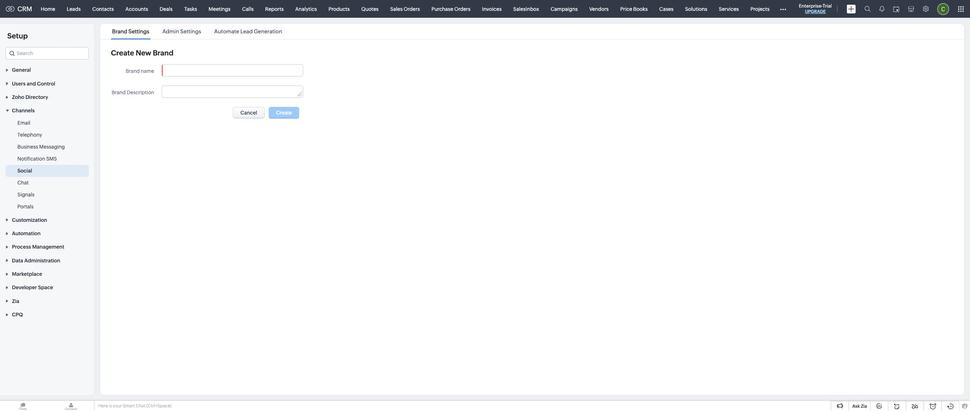 Task type: locate. For each thing, give the bounding box(es) containing it.
1 horizontal spatial chat
[[136, 404, 146, 409]]

quotes link
[[356, 0, 385, 18]]

home
[[41, 6, 55, 12]]

generation
[[254, 28, 282, 34]]

customization
[[12, 217, 47, 223]]

process management button
[[0, 240, 94, 254]]

social
[[17, 168, 32, 174]]

purchase orders link
[[426, 0, 477, 18]]

orders right purchase
[[455, 6, 471, 12]]

Other Modules field
[[776, 3, 792, 15]]

data administration
[[12, 258, 60, 264]]

portals
[[17, 204, 34, 210]]

chats image
[[0, 401, 46, 412]]

1 horizontal spatial zia
[[862, 404, 868, 409]]

telephony link
[[17, 132, 42, 139]]

business messaging
[[17, 144, 65, 150]]

brand left description
[[112, 90, 126, 95]]

here is your smart chat (ctrl+space)
[[98, 404, 172, 409]]

users and control button
[[0, 77, 94, 90]]

developer space button
[[0, 281, 94, 295]]

cpq
[[12, 312, 23, 318]]

marketplace
[[12, 272, 42, 277]]

smart
[[123, 404, 135, 409]]

salesinbox link
[[508, 0, 545, 18]]

zoho directory button
[[0, 90, 94, 104]]

control
[[37, 81, 55, 87]]

business messaging link
[[17, 144, 65, 151]]

1 horizontal spatial orders
[[455, 6, 471, 12]]

chat right smart
[[136, 404, 146, 409]]

developer
[[12, 285, 37, 291]]

search image
[[865, 6, 872, 12]]

calls link
[[237, 0, 260, 18]]

brand inside list
[[112, 28, 127, 34]]

chat link
[[17, 179, 29, 187]]

settings right admin
[[180, 28, 201, 34]]

zia up the cpq
[[12, 299, 19, 304]]

admin
[[163, 28, 179, 34]]

meetings
[[209, 6, 231, 12]]

vendors
[[590, 6, 609, 12]]

1 horizontal spatial settings
[[180, 28, 201, 34]]

0 horizontal spatial zia
[[12, 299, 19, 304]]

0 vertical spatial chat
[[17, 180, 29, 186]]

accounts link
[[120, 0, 154, 18]]

cases link
[[654, 0, 680, 18]]

None field
[[5, 47, 89, 60]]

contacts image
[[48, 401, 94, 412]]

administration
[[24, 258, 60, 264]]

0 vertical spatial zia
[[12, 299, 19, 304]]

chat
[[17, 180, 29, 186], [136, 404, 146, 409]]

services
[[720, 6, 740, 12]]

0 horizontal spatial orders
[[404, 6, 420, 12]]

settings up create new brand
[[128, 28, 149, 34]]

orders inside "link"
[[404, 6, 420, 12]]

chat down social at the left top
[[17, 180, 29, 186]]

channels
[[12, 108, 35, 114]]

brand settings
[[112, 28, 149, 34]]

zia right ask
[[862, 404, 868, 409]]

zoho directory
[[12, 94, 48, 100]]

1 vertical spatial chat
[[136, 404, 146, 409]]

orders for purchase orders
[[455, 6, 471, 12]]

brand up create
[[112, 28, 127, 34]]

purchase
[[432, 6, 454, 12]]

chat inside channels region
[[17, 180, 29, 186]]

calls
[[242, 6, 254, 12]]

meetings link
[[203, 0, 237, 18]]

automation button
[[0, 227, 94, 240]]

automate lead generation
[[214, 28, 282, 34]]

list
[[106, 24, 289, 39]]

0 horizontal spatial chat
[[17, 180, 29, 186]]

ask
[[853, 404, 861, 409]]

social link
[[17, 167, 32, 175]]

deals
[[160, 6, 173, 12]]

1 settings from the left
[[128, 28, 149, 34]]

1 orders from the left
[[404, 6, 420, 12]]

directory
[[25, 94, 48, 100]]

cancel
[[241, 110, 257, 116]]

users and control
[[12, 81, 55, 87]]

email link
[[17, 120, 30, 127]]

orders right sales
[[404, 6, 420, 12]]

brand name
[[126, 68, 154, 74]]

signals
[[17, 192, 35, 198]]

quotes
[[362, 6, 379, 12]]

settings
[[128, 28, 149, 34], [180, 28, 201, 34]]

zia button
[[0, 295, 94, 308]]

notification sms
[[17, 156, 57, 162]]

2 orders from the left
[[455, 6, 471, 12]]

sales
[[391, 6, 403, 12]]

automate
[[214, 28, 239, 34]]

admin settings
[[163, 28, 201, 34]]

brand settings link
[[111, 28, 151, 34]]

None text field
[[162, 65, 303, 76], [162, 86, 303, 98], [162, 65, 303, 76], [162, 86, 303, 98]]

space
[[38, 285, 53, 291]]

is
[[109, 404, 112, 409]]

brand left name
[[126, 68, 140, 74]]

sms
[[46, 156, 57, 162]]

list containing brand settings
[[106, 24, 289, 39]]

2 settings from the left
[[180, 28, 201, 34]]

data administration button
[[0, 254, 94, 267]]

signals link
[[17, 191, 35, 199]]

Search text field
[[6, 48, 89, 59]]

create
[[111, 49, 134, 57]]

campaigns
[[551, 6, 578, 12]]

0 horizontal spatial settings
[[128, 28, 149, 34]]

email
[[17, 120, 30, 126]]



Task type: vqa. For each thing, say whether or not it's contained in the screenshot.
2nd Settings from the right
yes



Task type: describe. For each thing, give the bounding box(es) containing it.
profile image
[[938, 3, 950, 15]]

1 vertical spatial zia
[[862, 404, 868, 409]]

price books
[[621, 6, 648, 12]]

automate lead generation link
[[213, 28, 284, 34]]

leads link
[[61, 0, 87, 18]]

telephony
[[17, 132, 42, 138]]

ask zia
[[853, 404, 868, 409]]

contacts link
[[87, 0, 120, 18]]

sales orders
[[391, 6, 420, 12]]

here
[[98, 404, 108, 409]]

admin settings link
[[161, 28, 202, 34]]

lead
[[241, 28, 253, 34]]

salesinbox
[[514, 6, 540, 12]]

setup
[[7, 32, 28, 40]]

search element
[[861, 0, 876, 18]]

(ctrl+space)
[[146, 404, 172, 409]]

profile element
[[934, 0, 954, 18]]

services link
[[714, 0, 745, 18]]

calendar image
[[894, 6, 900, 12]]

trial
[[823, 3, 833, 9]]

settings for brand settings
[[128, 28, 149, 34]]

price
[[621, 6, 633, 12]]

upgrade
[[806, 9, 827, 14]]

create menu element
[[843, 0, 861, 18]]

cpq button
[[0, 308, 94, 322]]

description
[[127, 90, 154, 95]]

brand right new
[[153, 49, 174, 57]]

cancel button
[[233, 107, 265, 119]]

customization button
[[0, 213, 94, 227]]

price books link
[[615, 0, 654, 18]]

home link
[[35, 0, 61, 18]]

brand for name
[[126, 68, 140, 74]]

brand for settings
[[112, 28, 127, 34]]

notification sms link
[[17, 155, 57, 163]]

sales orders link
[[385, 0, 426, 18]]

messaging
[[39, 144, 65, 150]]

enterprise-
[[800, 3, 823, 9]]

marketplace button
[[0, 267, 94, 281]]

create menu image
[[848, 5, 857, 13]]

analytics link
[[290, 0, 323, 18]]

and
[[27, 81, 36, 87]]

automation
[[12, 231, 41, 237]]

signals element
[[876, 0, 890, 18]]

orders for sales orders
[[404, 6, 420, 12]]

crm link
[[6, 5, 32, 13]]

contacts
[[92, 6, 114, 12]]

campaigns link
[[545, 0, 584, 18]]

products link
[[323, 0, 356, 18]]

solutions link
[[680, 0, 714, 18]]

enterprise-trial upgrade
[[800, 3, 833, 14]]

zia inside zia dropdown button
[[12, 299, 19, 304]]

solutions
[[686, 6, 708, 12]]

crm
[[17, 5, 32, 13]]

brand for description
[[112, 90, 126, 95]]

name
[[141, 68, 154, 74]]

new
[[136, 49, 151, 57]]

data
[[12, 258, 23, 264]]

general button
[[0, 63, 94, 77]]

purchase orders
[[432, 6, 471, 12]]

books
[[634, 6, 648, 12]]

vendors link
[[584, 0, 615, 18]]

portals link
[[17, 203, 34, 211]]

create new brand
[[111, 49, 174, 57]]

general
[[12, 67, 31, 73]]

settings for admin settings
[[180, 28, 201, 34]]

projects
[[751, 6, 770, 12]]

zoho
[[12, 94, 24, 100]]

leads
[[67, 6, 81, 12]]

channels region
[[0, 117, 94, 213]]

products
[[329, 6, 350, 12]]

invoices
[[483, 6, 502, 12]]

notification
[[17, 156, 45, 162]]

signals image
[[880, 6, 885, 12]]

analytics
[[296, 6, 317, 12]]

process management
[[12, 244, 64, 250]]

channels button
[[0, 104, 94, 117]]

projects link
[[745, 0, 776, 18]]

accounts
[[126, 6, 148, 12]]

developer space
[[12, 285, 53, 291]]

cases
[[660, 6, 674, 12]]

deals link
[[154, 0, 179, 18]]



